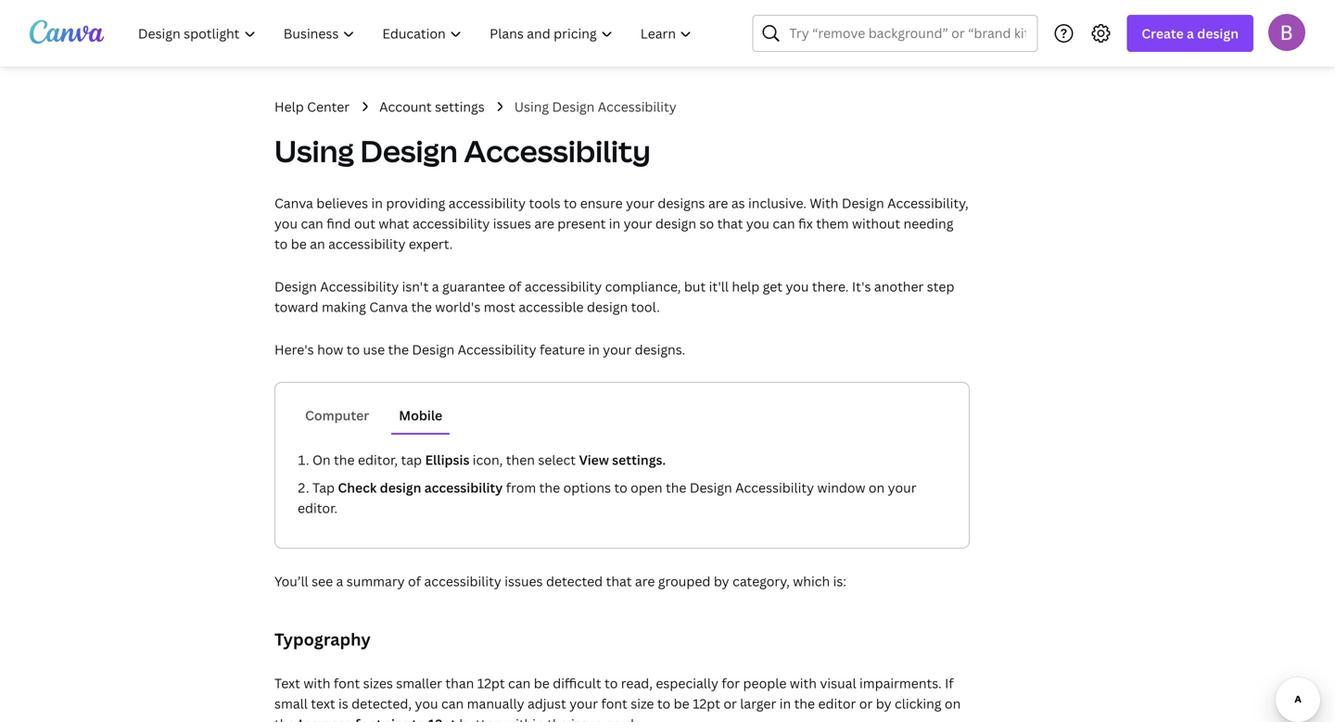 Task type: describe. For each thing, give the bounding box(es) containing it.
the right the use
[[388, 341, 409, 358]]

accessibility,
[[887, 194, 969, 212]]

tool.
[[631, 298, 660, 316]]

accessibility right summary
[[424, 573, 501, 590]]

to left the use
[[347, 341, 360, 358]]

accessibility inside design accessibility isn't a guarantee of accessibility compliance, but it'll help get you there. it's another step toward making canva the world's most accessible design tool.
[[525, 278, 602, 295]]

canva inside design accessibility isn't a guarantee of accessibility compliance, but it'll help get you there. it's another step toward making canva the world's most accessible design tool.
[[369, 298, 408, 316]]

design inside canva believes in providing accessibility tools to ensure your designs are as inclusive. with design accessibility, you can find out what accessibility issues are present in your design so that you can fix them without needing to be an accessibility expert.
[[655, 215, 696, 232]]

by inside text with font sizes smaller than 12pt can be difficult to read, especially for people with visual impairments. if small text is detected, you can manually adjust your font size to be 12pt or larger in the editor or by clicking on the
[[876, 695, 892, 713]]

present
[[558, 215, 606, 232]]

text
[[311, 695, 335, 713]]

on
[[312, 451, 331, 469]]

you left find on the top left of the page
[[274, 215, 298, 232]]

is:
[[833, 573, 847, 590]]

step
[[927, 278, 955, 295]]

design accessibility isn't a guarantee of accessibility compliance, but it'll help get you there. it's another step toward making canva the world's most accessible design tool.
[[274, 278, 955, 316]]

select
[[538, 451, 576, 469]]

tap
[[401, 451, 422, 469]]

text with font sizes smaller than 12pt can be difficult to read, especially for people with visual impairments. if small text is detected, you can manually adjust your font size to be 12pt or larger in the editor or by clicking on the
[[274, 675, 961, 722]]

your right "present"
[[624, 215, 652, 232]]

it's
[[852, 278, 871, 295]]

on inside text with font sizes smaller than 12pt can be difficult to read, especially for people with visual impairments. if small text is detected, you can manually adjust your font size to be 12pt or larger in the editor or by clicking on the
[[945, 695, 961, 713]]

icon,
[[473, 451, 503, 469]]

using design accessibility link
[[514, 96, 677, 117]]

settings
[[435, 98, 485, 115]]

mobile button
[[392, 398, 450, 433]]

design inside canva believes in providing accessibility tools to ensure your designs are as inclusive. with design accessibility, you can find out what accessibility issues are present in your design so that you can fix them without needing to be an accessibility expert.
[[842, 194, 884, 212]]

center
[[307, 98, 350, 115]]

in down the ensure
[[609, 215, 621, 232]]

if
[[945, 675, 954, 692]]

account settings link
[[379, 96, 485, 117]]

design inside design accessibility isn't a guarantee of accessibility compliance, but it'll help get you there. it's another step toward making canva the world's most accessible design tool.
[[587, 298, 628, 316]]

on the editor, tap ellipsis icon, then select view settings.
[[312, 451, 666, 469]]

canva inside canva believes in providing accessibility tools to ensure your designs are as inclusive. with design accessibility, you can find out what accessibility issues are present in your design so that you can fix them without needing to be an accessibility expert.
[[274, 194, 313, 212]]

on inside the from the options to open the design accessibility window on your editor.
[[869, 479, 885, 497]]

in up out
[[371, 194, 383, 212]]

editor.
[[298, 499, 338, 517]]

small
[[274, 695, 308, 713]]

check
[[338, 479, 377, 497]]

0 vertical spatial by
[[714, 573, 729, 590]]

0 vertical spatial font
[[334, 675, 360, 692]]

is
[[338, 695, 348, 713]]

for
[[722, 675, 740, 692]]

help center
[[274, 98, 350, 115]]

get
[[763, 278, 783, 295]]

which
[[793, 573, 830, 590]]

a inside design accessibility isn't a guarantee of accessibility compliance, but it'll help get you there. it's another step toward making canva the world's most accessible design tool.
[[432, 278, 439, 295]]

can up an
[[301, 215, 323, 232]]

adjust
[[528, 695, 566, 713]]

category,
[[733, 573, 790, 590]]

then
[[506, 451, 535, 469]]

ellipsis
[[425, 451, 470, 469]]

than
[[445, 675, 474, 692]]

believes
[[316, 194, 368, 212]]

find
[[327, 215, 351, 232]]

of inside design accessibility isn't a guarantee of accessibility compliance, but it'll help get you there. it's another step toward making canva the world's most accessible design tool.
[[508, 278, 521, 295]]

here's how to use the design accessibility feature in your designs.
[[274, 341, 685, 358]]

view
[[579, 451, 609, 469]]

a inside dropdown button
[[1187, 25, 1194, 42]]

without
[[852, 215, 900, 232]]

1 horizontal spatial are
[[635, 573, 655, 590]]

fix
[[798, 215, 813, 232]]

an
[[310, 235, 325, 253]]

0 vertical spatial 12pt
[[477, 675, 505, 692]]

needing
[[904, 215, 954, 232]]

making
[[322, 298, 366, 316]]

0 horizontal spatial a
[[336, 573, 343, 590]]

1 vertical spatial issues
[[505, 573, 543, 590]]

larger
[[740, 695, 776, 713]]

accessible
[[519, 298, 584, 316]]

1 horizontal spatial using
[[514, 98, 549, 115]]

in right feature
[[588, 341, 600, 358]]

compliance,
[[605, 278, 681, 295]]

another
[[874, 278, 924, 295]]

to right "size"
[[657, 695, 671, 713]]

how
[[317, 341, 343, 358]]

so
[[700, 215, 714, 232]]

help
[[732, 278, 760, 295]]

settings.
[[612, 451, 666, 469]]

the down the small
[[274, 715, 295, 722]]

that inside canva believes in providing accessibility tools to ensure your designs are as inclusive. with design accessibility, you can find out what accessibility issues are present in your design so that you can fix them without needing to be an accessibility expert.
[[717, 215, 743, 232]]

it'll
[[709, 278, 729, 295]]

your inside the from the options to open the design accessibility window on your editor.
[[888, 479, 917, 497]]

1 horizontal spatial 12pt
[[693, 695, 720, 713]]

your left designs.
[[603, 341, 632, 358]]

accessibility inside design accessibility isn't a guarantee of accessibility compliance, but it'll help get you there. it's another step toward making canva the world's most accessible design tool.
[[320, 278, 399, 295]]

to left read,
[[605, 675, 618, 692]]

issues inside canva believes in providing accessibility tools to ensure your designs are as inclusive. with design accessibility, you can find out what accessibility issues are present in your design so that you can fix them without needing to be an accessibility expert.
[[493, 215, 531, 232]]

especially
[[656, 675, 719, 692]]

editor
[[818, 695, 856, 713]]

the right the from
[[539, 479, 560, 497]]

in inside text with font sizes smaller than 12pt can be difficult to read, especially for people with visual impairments. if small text is detected, you can manually adjust your font size to be 12pt or larger in the editor or by clicking on the
[[780, 695, 791, 713]]

can up manually
[[508, 675, 531, 692]]

tap
[[312, 479, 335, 497]]

computer
[[305, 407, 369, 424]]

accessibility inside the from the options to open the design accessibility window on your editor.
[[735, 479, 814, 497]]

can down inclusive.
[[773, 215, 795, 232]]

0 vertical spatial using design accessibility
[[514, 98, 677, 115]]

bob builder image
[[1268, 14, 1306, 51]]

create
[[1142, 25, 1184, 42]]

2 horizontal spatial are
[[708, 194, 728, 212]]

visual
[[820, 675, 856, 692]]

tools
[[529, 194, 561, 212]]



Task type: vqa. For each thing, say whether or not it's contained in the screenshot.
the Team 1 image
no



Task type: locate. For each thing, give the bounding box(es) containing it.
expert.
[[409, 235, 453, 253]]

0 vertical spatial that
[[717, 215, 743, 232]]

are left as
[[708, 194, 728, 212]]

use
[[363, 341, 385, 358]]

using right the "settings"
[[514, 98, 549, 115]]

as
[[731, 194, 745, 212]]

that right detected
[[606, 573, 632, 590]]

you'll see a summary of accessibility issues detected that are grouped by category, which is:
[[274, 573, 847, 590]]

accessibility down ellipsis
[[424, 479, 503, 497]]

your inside text with font sizes smaller than 12pt can be difficult to read, especially for people with visual impairments. if small text is detected, you can manually adjust your font size to be 12pt or larger in the editor or by clicking on the
[[570, 695, 598, 713]]

12pt down especially
[[693, 695, 720, 713]]

computer button
[[298, 398, 377, 433]]

you right get
[[786, 278, 809, 295]]

can
[[301, 215, 323, 232], [773, 215, 795, 232], [508, 675, 531, 692], [441, 695, 464, 713]]

1 vertical spatial of
[[408, 573, 421, 590]]

are down tools
[[534, 215, 554, 232]]

detected
[[546, 573, 603, 590]]

font left "size"
[[601, 695, 628, 713]]

0 horizontal spatial are
[[534, 215, 554, 232]]

design
[[552, 98, 595, 115], [360, 131, 458, 171], [842, 194, 884, 212], [274, 278, 317, 295], [412, 341, 455, 358], [690, 479, 732, 497]]

of right summary
[[408, 573, 421, 590]]

0 horizontal spatial 12pt
[[477, 675, 505, 692]]

2 with from the left
[[790, 675, 817, 692]]

12pt up manually
[[477, 675, 505, 692]]

1 vertical spatial a
[[432, 278, 439, 295]]

0 horizontal spatial using
[[274, 131, 354, 171]]

1 horizontal spatial canva
[[369, 298, 408, 316]]

2 or from the left
[[859, 695, 873, 713]]

accessibility up expert.
[[413, 215, 490, 232]]

but
[[684, 278, 706, 295]]

2 vertical spatial are
[[635, 573, 655, 590]]

you inside design accessibility isn't a guarantee of accessibility compliance, but it'll help get you there. it's another step toward making canva the world's most accessible design tool.
[[786, 278, 809, 295]]

smaller
[[396, 675, 442, 692]]

your
[[626, 194, 655, 212], [624, 215, 652, 232], [603, 341, 632, 358], [888, 479, 917, 497], [570, 695, 598, 713]]

0 horizontal spatial on
[[869, 479, 885, 497]]

to left an
[[274, 235, 288, 253]]

what
[[379, 215, 409, 232]]

a right the see
[[336, 573, 343, 590]]

to inside the from the options to open the design accessibility window on your editor.
[[614, 479, 628, 497]]

1 with from the left
[[303, 675, 331, 692]]

your right the ensure
[[626, 194, 655, 212]]

using down help center 'link'
[[274, 131, 354, 171]]

2 horizontal spatial be
[[674, 695, 690, 713]]

canva believes in providing accessibility tools to ensure your designs are as inclusive. with design accessibility, you can find out what accessibility issues are present in your design so that you can fix them without needing to be an accessibility expert.
[[274, 194, 969, 253]]

2 vertical spatial be
[[674, 695, 690, 713]]

design down tap
[[380, 479, 421, 497]]

issues down tools
[[493, 215, 531, 232]]

by right grouped
[[714, 573, 729, 590]]

with
[[810, 194, 839, 212]]

read,
[[621, 675, 653, 692]]

world's
[[435, 298, 481, 316]]

from
[[506, 479, 536, 497]]

using design accessibility
[[514, 98, 677, 115], [274, 131, 651, 171]]

or right editor
[[859, 695, 873, 713]]

design left tool.
[[587, 298, 628, 316]]

1 vertical spatial font
[[601, 695, 628, 713]]

here's
[[274, 341, 314, 358]]

by
[[714, 573, 729, 590], [876, 695, 892, 713]]

isn't
[[402, 278, 429, 295]]

size
[[631, 695, 654, 713]]

Try "remove background" or "brand kit" search field
[[789, 16, 1026, 51]]

of up most
[[508, 278, 521, 295]]

1 vertical spatial using
[[274, 131, 354, 171]]

0 vertical spatial be
[[291, 235, 307, 253]]

ensure
[[580, 194, 623, 212]]

to left "open"
[[614, 479, 628, 497]]

1 horizontal spatial on
[[945, 695, 961, 713]]

accessibility left tools
[[449, 194, 526, 212]]

0 horizontal spatial font
[[334, 675, 360, 692]]

create a design button
[[1127, 15, 1254, 52]]

design right "create"
[[1197, 25, 1239, 42]]

1 vertical spatial be
[[534, 675, 550, 692]]

0 vertical spatial using
[[514, 98, 549, 115]]

out
[[354, 215, 375, 232]]

0 horizontal spatial with
[[303, 675, 331, 692]]

0 vertical spatial issues
[[493, 215, 531, 232]]

or
[[724, 695, 737, 713], [859, 695, 873, 713]]

accessibility
[[598, 98, 677, 115], [464, 131, 651, 171], [320, 278, 399, 295], [458, 341, 536, 358], [735, 479, 814, 497]]

create a design
[[1142, 25, 1239, 42]]

1 vertical spatial that
[[606, 573, 632, 590]]

design inside design accessibility isn't a guarantee of accessibility compliance, but it'll help get you there. it's another step toward making canva the world's most accessible design tool.
[[274, 278, 317, 295]]

clicking
[[895, 695, 942, 713]]

you inside text with font sizes smaller than 12pt can be difficult to read, especially for people with visual impairments. if small text is detected, you can manually adjust your font size to be 12pt or larger in the editor or by clicking on the
[[415, 695, 438, 713]]

mobile
[[399, 407, 442, 424]]

0 vertical spatial on
[[869, 479, 885, 497]]

0 horizontal spatial or
[[724, 695, 737, 713]]

the right "open"
[[666, 479, 687, 497]]

0 horizontal spatial that
[[606, 573, 632, 590]]

in
[[371, 194, 383, 212], [609, 215, 621, 232], [588, 341, 600, 358], [780, 695, 791, 713]]

top level navigation element
[[126, 15, 708, 52]]

1 vertical spatial on
[[945, 695, 961, 713]]

summary
[[347, 573, 405, 590]]

be up adjust
[[534, 675, 550, 692]]

to up "present"
[[564, 194, 577, 212]]

the down isn't
[[411, 298, 432, 316]]

canva up an
[[274, 194, 313, 212]]

most
[[484, 298, 516, 316]]

on right window
[[869, 479, 885, 497]]

design inside the from the options to open the design accessibility window on your editor.
[[690, 479, 732, 497]]

1 horizontal spatial by
[[876, 695, 892, 713]]

difficult
[[553, 675, 601, 692]]

design inside dropdown button
[[1197, 25, 1239, 42]]

typography
[[274, 628, 371, 651]]

a right isn't
[[432, 278, 439, 295]]

with up text
[[303, 675, 331, 692]]

sizes
[[363, 675, 393, 692]]

designs
[[658, 194, 705, 212]]

0 horizontal spatial canva
[[274, 194, 313, 212]]

window
[[817, 479, 866, 497]]

be left an
[[291, 235, 307, 253]]

the inside design accessibility isn't a guarantee of accessibility compliance, but it'll help get you there. it's another step toward making canva the world's most accessible design tool.
[[411, 298, 432, 316]]

1 vertical spatial 12pt
[[693, 695, 720, 713]]

accessibility down out
[[328, 235, 406, 253]]

see
[[312, 573, 333, 590]]

0 vertical spatial canva
[[274, 194, 313, 212]]

you'll
[[274, 573, 308, 590]]

your down difficult
[[570, 695, 598, 713]]

you down smaller
[[415, 695, 438, 713]]

2 vertical spatial a
[[336, 573, 343, 590]]

in right "larger"
[[780, 695, 791, 713]]

a
[[1187, 25, 1194, 42], [432, 278, 439, 295], [336, 573, 343, 590]]

text
[[274, 675, 300, 692]]

help center link
[[274, 96, 350, 117]]

them
[[816, 215, 849, 232]]

2 horizontal spatial a
[[1187, 25, 1194, 42]]

a right "create"
[[1187, 25, 1194, 42]]

help
[[274, 98, 304, 115]]

to
[[564, 194, 577, 212], [274, 235, 288, 253], [347, 341, 360, 358], [614, 479, 628, 497], [605, 675, 618, 692], [657, 695, 671, 713]]

issues left detected
[[505, 573, 543, 590]]

from the options to open the design accessibility window on your editor.
[[298, 479, 917, 517]]

providing
[[386, 194, 445, 212]]

tap check design accessibility
[[312, 479, 503, 497]]

designs.
[[635, 341, 685, 358]]

grouped
[[658, 573, 711, 590]]

1 horizontal spatial a
[[432, 278, 439, 295]]

toward
[[274, 298, 319, 316]]

1 horizontal spatial or
[[859, 695, 873, 713]]

1 vertical spatial are
[[534, 215, 554, 232]]

the right on
[[334, 451, 355, 469]]

account
[[379, 98, 432, 115]]

1 vertical spatial canva
[[369, 298, 408, 316]]

there.
[[812, 278, 849, 295]]

1 horizontal spatial font
[[601, 695, 628, 713]]

1 horizontal spatial with
[[790, 675, 817, 692]]

0 vertical spatial a
[[1187, 25, 1194, 42]]

on down if
[[945, 695, 961, 713]]

0 horizontal spatial by
[[714, 573, 729, 590]]

be down especially
[[674, 695, 690, 713]]

font
[[334, 675, 360, 692], [601, 695, 628, 713]]

1 vertical spatial by
[[876, 695, 892, 713]]

that down as
[[717, 215, 743, 232]]

0 vertical spatial are
[[708, 194, 728, 212]]

people
[[743, 675, 787, 692]]

be inside canva believes in providing accessibility tools to ensure your designs are as inclusive. with design accessibility, you can find out what accessibility issues are present in your design so that you can fix them without needing to be an accessibility expert.
[[291, 235, 307, 253]]

1 horizontal spatial be
[[534, 675, 550, 692]]

issues
[[493, 215, 531, 232], [505, 573, 543, 590]]

detected,
[[352, 695, 412, 713]]

you down inclusive.
[[746, 215, 770, 232]]

0 horizontal spatial of
[[408, 573, 421, 590]]

feature
[[540, 341, 585, 358]]

your right window
[[888, 479, 917, 497]]

options
[[563, 479, 611, 497]]

open
[[631, 479, 663, 497]]

design down designs
[[655, 215, 696, 232]]

account settings
[[379, 98, 485, 115]]

guarantee
[[442, 278, 505, 295]]

editor,
[[358, 451, 398, 469]]

the
[[411, 298, 432, 316], [388, 341, 409, 358], [334, 451, 355, 469], [539, 479, 560, 497], [666, 479, 687, 497], [794, 695, 815, 713], [274, 715, 295, 722]]

0 vertical spatial of
[[508, 278, 521, 295]]

1 horizontal spatial of
[[508, 278, 521, 295]]

canva down isn't
[[369, 298, 408, 316]]

can down than
[[441, 695, 464, 713]]

1 or from the left
[[724, 695, 737, 713]]

accessibility up accessible
[[525, 278, 602, 295]]

1 horizontal spatial that
[[717, 215, 743, 232]]

1 vertical spatial using design accessibility
[[274, 131, 651, 171]]

are left grouped
[[635, 573, 655, 590]]

0 horizontal spatial be
[[291, 235, 307, 253]]

or down for
[[724, 695, 737, 713]]

font up is
[[334, 675, 360, 692]]

with left 'visual'
[[790, 675, 817, 692]]

by down impairments.
[[876, 695, 892, 713]]

the left editor
[[794, 695, 815, 713]]



